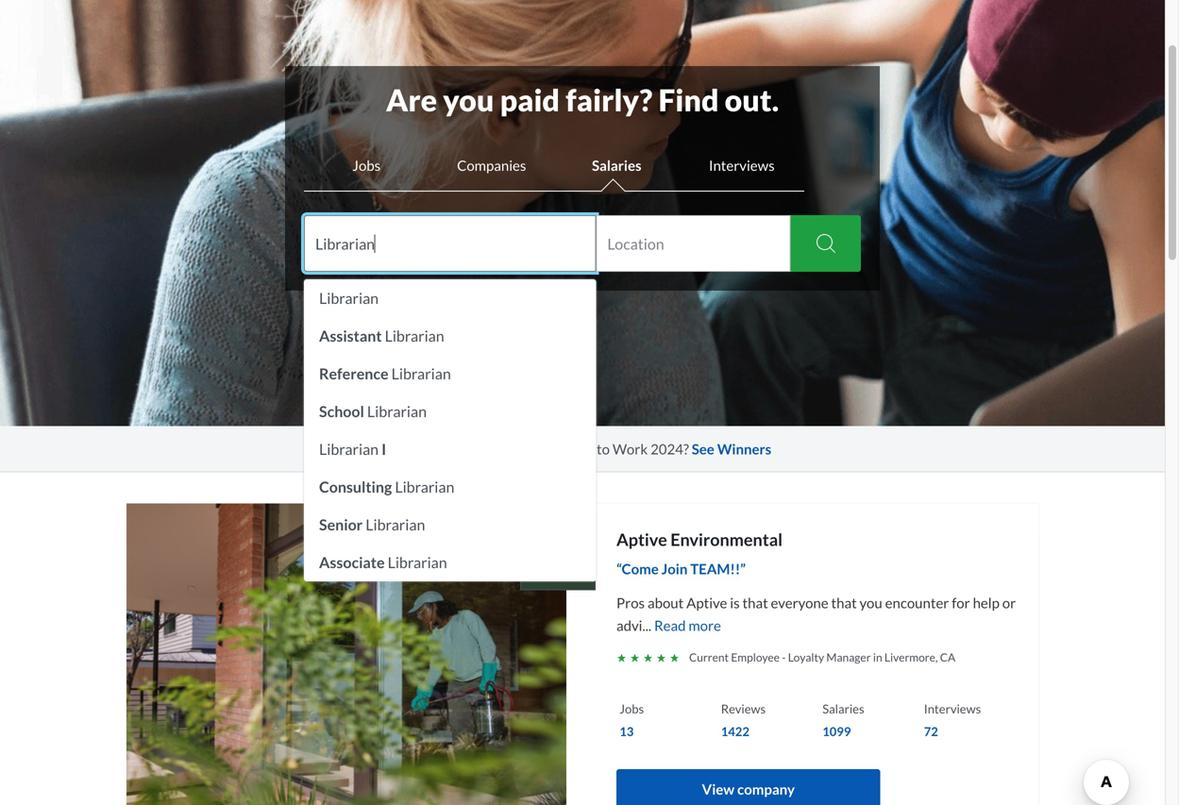 Task type: locate. For each thing, give the bounding box(es) containing it.
librarian down "what"
[[395, 478, 455, 496]]

1 horizontal spatial jobs
[[620, 701, 644, 717]]

you right are
[[443, 82, 494, 118]]

0 horizontal spatial you
[[443, 82, 494, 118]]

school librarian
[[319, 402, 427, 421]]

company
[[737, 781, 795, 798]]

reviews 1422
[[721, 701, 766, 739]]

pros about aptive is that everyone that you encounter for help or advi...
[[617, 594, 1016, 634]]

about
[[648, 594, 684, 611]]

employee
[[731, 651, 780, 664]]

librarian down "assistant librarian"
[[391, 364, 451, 383]]

interviews
[[709, 157, 775, 174], [924, 701, 981, 717]]

librarian for reference
[[391, 364, 451, 383]]

associate
[[319, 553, 385, 572]]

assistant
[[319, 327, 382, 345]]

1 horizontal spatial interviews
[[924, 701, 981, 717]]

you
[[443, 82, 494, 118], [860, 594, 882, 611]]

associate librarian
[[319, 553, 447, 572]]

you left encounter
[[860, 594, 882, 611]]

jobs
[[352, 157, 381, 174], [620, 701, 644, 717]]

librarian for associate
[[388, 553, 447, 572]]

librarian for school
[[367, 402, 427, 421]]

interviews down the out.
[[709, 157, 775, 174]]

0 horizontal spatial salaries
[[592, 157, 642, 174]]

none field containing librarian
[[304, 215, 596, 582]]

interviews 72
[[924, 701, 981, 739]]

interviews up 72
[[924, 701, 981, 717]]

1 vertical spatial salaries
[[823, 701, 864, 717]]

what are the best places to work 2024? see winners
[[440, 440, 772, 457]]

1 horizontal spatial aptive
[[686, 594, 727, 611]]

help
[[973, 594, 1000, 611]]

librarian up reference librarian
[[385, 327, 444, 345]]

salaries for salaries 1099
[[823, 701, 864, 717]]

places
[[554, 440, 594, 457]]

salaries 1099
[[823, 701, 864, 739]]

salaries for salaries
[[592, 157, 642, 174]]

view company
[[702, 781, 795, 798]]

2024?
[[651, 440, 689, 457]]

livermore,
[[885, 651, 938, 664]]

senior librarian
[[319, 515, 425, 534]]

librarian down the senior librarian
[[388, 553, 447, 572]]

none field location
[[596, 215, 791, 272]]

pros
[[617, 594, 645, 611]]

2 none field from the left
[[596, 215, 791, 272]]

current
[[689, 651, 729, 664]]

salaries down fairly?
[[592, 157, 642, 174]]

1422
[[721, 724, 749, 739]]

advi...
[[617, 617, 651, 634]]

reference librarian
[[319, 364, 451, 383]]

1 none field from the left
[[304, 215, 596, 582]]

librarian down reference librarian
[[367, 402, 427, 421]]

0 vertical spatial interviews
[[709, 157, 775, 174]]

winners
[[717, 440, 772, 457]]

to
[[597, 440, 610, 457]]

1 horizontal spatial salaries
[[823, 701, 864, 717]]

0 vertical spatial you
[[443, 82, 494, 118]]

None field
[[304, 215, 596, 582], [596, 215, 791, 272]]

0 horizontal spatial jobs
[[352, 157, 381, 174]]

senior
[[319, 515, 363, 534]]

0 horizontal spatial aptive
[[617, 529, 667, 550]]

or
[[1002, 594, 1016, 611]]

that right is
[[743, 594, 768, 611]]

librarian i
[[319, 440, 386, 458]]

librarian for assistant
[[385, 327, 444, 345]]

manager
[[826, 651, 871, 664]]

for
[[952, 594, 970, 611]]

1 horizontal spatial that
[[831, 594, 857, 611]]

are
[[386, 82, 437, 118]]

jobs 13
[[620, 701, 644, 739]]

librarian
[[319, 289, 379, 307], [385, 327, 444, 345], [391, 364, 451, 383], [367, 402, 427, 421], [319, 440, 379, 458], [395, 478, 455, 496], [366, 515, 425, 534], [388, 553, 447, 572]]

1 vertical spatial jobs
[[620, 701, 644, 717]]

i
[[382, 440, 386, 458]]

read more
[[651, 617, 721, 634]]

aptive
[[617, 529, 667, 550], [686, 594, 727, 611]]

that down "come join team!!" link
[[831, 594, 857, 611]]

0 vertical spatial jobs
[[352, 157, 381, 174]]

team!!"
[[690, 560, 746, 577]]

none field keyword
[[304, 215, 596, 582]]

0 horizontal spatial that
[[743, 594, 768, 611]]

librarian down consulting librarian
[[366, 515, 425, 534]]

0 vertical spatial aptive
[[617, 529, 667, 550]]

salaries up "1099" on the right of the page
[[823, 701, 864, 717]]

aptive up "come
[[617, 529, 667, 550]]

environmental
[[671, 529, 783, 550]]

view company link
[[617, 769, 880, 805]]

1 vertical spatial interviews
[[924, 701, 981, 717]]

1 vertical spatial aptive
[[686, 594, 727, 611]]

jobs for jobs
[[352, 157, 381, 174]]

ca
[[940, 651, 956, 664]]

1 vertical spatial you
[[860, 594, 882, 611]]

0 vertical spatial salaries
[[592, 157, 642, 174]]

0 horizontal spatial interviews
[[709, 157, 775, 174]]

salaries
[[592, 157, 642, 174], [823, 701, 864, 717]]

that
[[743, 594, 768, 611], [831, 594, 857, 611]]

encounter
[[885, 594, 949, 611]]

consulting
[[319, 478, 392, 496]]

aptive up more
[[686, 594, 727, 611]]

current employee - loyalty manager in livermore, ca
[[689, 651, 956, 664]]

find
[[658, 82, 719, 118]]

Keyword field
[[315, 215, 585, 272]]

1 horizontal spatial you
[[860, 594, 882, 611]]



Task type: vqa. For each thing, say whether or not it's contained in the screenshot.
Jobs 13
yes



Task type: describe. For each thing, give the bounding box(es) containing it.
work
[[613, 440, 648, 457]]

the
[[500, 440, 521, 457]]

see
[[692, 440, 715, 457]]

"come join team!!" link
[[617, 557, 1022, 587]]

loyalty
[[788, 651, 824, 664]]

are
[[477, 440, 498, 457]]

you inside pros about aptive is that everyone that you encounter for help or advi...
[[860, 594, 882, 611]]

-
[[782, 651, 786, 664]]

read more link
[[651, 617, 721, 634]]

Location field
[[607, 215, 779, 272]]

librarian up assistant
[[319, 289, 379, 307]]

join
[[662, 560, 688, 577]]

consulting librarian
[[319, 478, 455, 496]]

librarian left i
[[319, 440, 379, 458]]

librarian for consulting
[[395, 478, 455, 496]]

assistant librarian
[[319, 327, 444, 345]]

reference
[[319, 364, 389, 383]]

aptive environmental
[[617, 529, 783, 550]]

1 that from the left
[[743, 594, 768, 611]]

read
[[654, 617, 686, 634]]

jobs for jobs 13
[[620, 701, 644, 717]]

view
[[702, 781, 735, 798]]

reviews
[[721, 701, 766, 717]]

paid
[[500, 82, 560, 118]]

fairly?
[[566, 82, 653, 118]]

school
[[319, 402, 364, 421]]

is
[[730, 594, 740, 611]]

13
[[620, 724, 634, 739]]

"come
[[617, 560, 659, 577]]

homepage highlight image image
[[547, 291, 618, 314]]

interviews for interviews 72
[[924, 701, 981, 717]]

are you paid fairly? find out.
[[386, 82, 779, 118]]

librarian for senior
[[366, 515, 425, 534]]

out.
[[725, 82, 779, 118]]

2 that from the left
[[831, 594, 857, 611]]

what
[[440, 440, 475, 457]]

"come join team!!"
[[617, 560, 746, 577]]

aptive inside pros about aptive is that everyone that you encounter for help or advi...
[[686, 594, 727, 611]]

72
[[924, 724, 938, 739]]

more
[[689, 617, 721, 634]]

in
[[873, 651, 882, 664]]

1099
[[823, 724, 851, 739]]

everyone
[[771, 594, 829, 611]]

best
[[524, 440, 552, 457]]

interviews for interviews
[[709, 157, 775, 174]]

companies
[[457, 157, 526, 174]]



